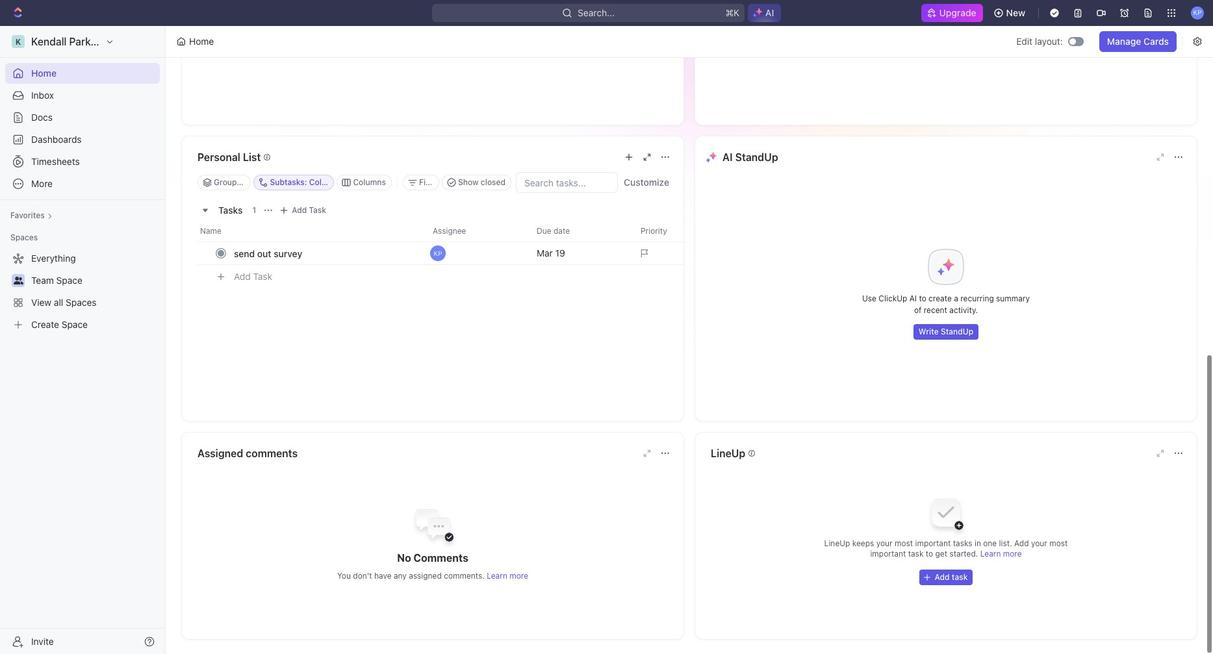 Task type: describe. For each thing, give the bounding box(es) containing it.
priority button
[[633, 221, 737, 242]]

you
[[337, 571, 351, 581]]

assignee
[[433, 226, 466, 236]]

assignee button
[[425, 221, 529, 242]]

assigned comments
[[198, 448, 298, 460]]

dashboards link
[[5, 129, 160, 150]]

1 most from the left
[[895, 539, 913, 549]]

priority
[[641, 226, 667, 236]]

have
[[374, 571, 392, 581]]

upgrade
[[940, 7, 977, 18]]

workspace
[[107, 36, 161, 47]]

clickup
[[879, 294, 908, 304]]

manage cards
[[1107, 36, 1169, 47]]

layout:
[[1035, 36, 1063, 47]]

create
[[31, 319, 59, 330]]

everything link
[[5, 248, 157, 269]]

add up name dropdown button
[[292, 205, 307, 215]]

task inside add task button
[[952, 573, 968, 582]]

0 vertical spatial home
[[189, 36, 214, 47]]

columns button
[[337, 175, 392, 190]]

more button
[[5, 174, 160, 194]]

ai button
[[748, 4, 781, 22]]

customize button
[[620, 174, 673, 192]]

name
[[200, 226, 222, 236]]

show closed
[[458, 177, 506, 187]]

activity.
[[950, 305, 978, 315]]

show closed button
[[442, 175, 512, 190]]

due
[[537, 226, 552, 236]]

lineup for lineup
[[711, 448, 746, 460]]

send out survey
[[234, 248, 302, 259]]

parks's
[[69, 36, 104, 47]]

use clickup ai to create a recurring summary of recent activity.
[[862, 294, 1030, 315]]

tasks
[[953, 539, 973, 549]]

timesheets link
[[5, 151, 160, 172]]

tasks
[[218, 204, 243, 215]]

lineup keeps your most important tasks in one list. add your most important task to get started.
[[825, 539, 1068, 559]]

more
[[31, 178, 53, 189]]

team space link
[[31, 270, 157, 291]]

0 vertical spatial kp button
[[1187, 3, 1208, 23]]

view
[[31, 297, 51, 308]]

a
[[954, 294, 959, 304]]

cards
[[1144, 36, 1169, 47]]

add task
[[935, 573, 968, 582]]

docs
[[31, 112, 53, 123]]

write standup button
[[914, 324, 979, 340]]

any
[[394, 571, 407, 581]]

learn more link for lineup keeps your most important tasks in one list. add your most important task to get started.
[[981, 549, 1022, 559]]

recent
[[924, 305, 948, 315]]

assigned
[[409, 571, 442, 581]]

one
[[984, 539, 997, 549]]

get
[[936, 549, 948, 559]]

filters
[[419, 177, 443, 187]]

add down send
[[234, 271, 251, 282]]

add inside dropdown button
[[935, 573, 950, 582]]

out
[[257, 248, 271, 259]]

0 vertical spatial add task
[[292, 205, 326, 215]]

ai for ai standup
[[723, 151, 733, 163]]

kendall
[[31, 36, 67, 47]]

2 most from the left
[[1050, 539, 1068, 549]]

ai standup
[[723, 151, 778, 163]]

write
[[919, 327, 939, 337]]

you don't have any assigned comments. learn more
[[337, 571, 528, 581]]

inbox
[[31, 90, 54, 101]]

dashboards
[[31, 134, 82, 145]]

k
[[15, 37, 21, 46]]

new button
[[988, 3, 1033, 23]]

personal
[[198, 151, 240, 163]]

timesheets
[[31, 156, 80, 167]]

name button
[[198, 221, 425, 242]]

1 vertical spatial add task button
[[228, 269, 278, 285]]

closed
[[481, 177, 506, 187]]

create space link
[[5, 315, 157, 335]]

no comments
[[397, 552, 469, 564]]

1 horizontal spatial task
[[309, 205, 326, 215]]

filters button
[[403, 175, 443, 190]]

1
[[252, 205, 256, 215]]

inbox link
[[5, 85, 160, 106]]

none
[[241, 177, 261, 187]]

1 horizontal spatial all
[[344, 177, 352, 187]]

0 horizontal spatial more
[[510, 571, 528, 581]]

to inside "lineup keeps your most important tasks in one list. add your most important task to get started."
[[926, 549, 933, 559]]

customize
[[624, 177, 669, 188]]

add task button
[[919, 570, 973, 586]]

1 vertical spatial kp button
[[425, 242, 529, 265]]

1 horizontal spatial important
[[915, 539, 951, 549]]

view all spaces link
[[5, 292, 157, 313]]

0 horizontal spatial add task
[[234, 271, 272, 282]]

add task button
[[919, 570, 973, 586]]

everything
[[31, 253, 76, 264]]

kendall parks's workspace
[[31, 36, 161, 47]]



Task type: locate. For each thing, give the bounding box(es) containing it.
send
[[234, 248, 255, 259]]

1 horizontal spatial lineup
[[825, 539, 850, 549]]

1 vertical spatial learn
[[487, 571, 508, 581]]

1 horizontal spatial add task
[[292, 205, 326, 215]]

standup
[[735, 151, 778, 163], [941, 327, 974, 337]]

learn more link right comments.
[[487, 571, 528, 581]]

space up the view all spaces
[[56, 275, 82, 286]]

0 horizontal spatial home
[[31, 68, 57, 79]]

tree
[[5, 248, 160, 335]]

don't
[[353, 571, 372, 581]]

1 vertical spatial learn more link
[[487, 571, 528, 581]]

0 vertical spatial all
[[344, 177, 352, 187]]

1 vertical spatial task
[[253, 271, 272, 282]]

task down out
[[253, 271, 272, 282]]

due date button
[[529, 221, 633, 242]]

0 vertical spatial to
[[919, 294, 927, 304]]

keeps
[[853, 539, 874, 549]]

favorites button
[[5, 208, 58, 224]]

summary
[[996, 294, 1030, 304]]

standup inside button
[[941, 327, 974, 337]]

upgrade link
[[921, 4, 983, 22]]

kp
[[1194, 9, 1202, 16], [434, 250, 442, 257]]

0 vertical spatial kp
[[1194, 9, 1202, 16]]

comments
[[246, 448, 298, 460]]

personal list
[[198, 151, 261, 163]]

1 vertical spatial to
[[926, 549, 933, 559]]

0 horizontal spatial important
[[871, 549, 906, 559]]

manage
[[1107, 36, 1142, 47]]

kp for the top kp dropdown button
[[1194, 9, 1202, 16]]

add task
[[292, 205, 326, 215], [234, 271, 272, 282]]

edit layout:
[[1017, 36, 1063, 47]]

space for create space
[[62, 319, 88, 330]]

0 vertical spatial add task button
[[276, 203, 331, 218]]

1 horizontal spatial kp button
[[1187, 3, 1208, 23]]

add task button up name dropdown button
[[276, 203, 331, 218]]

0 horizontal spatial task
[[908, 549, 924, 559]]

space down view all spaces link
[[62, 319, 88, 330]]

write standup
[[919, 327, 974, 337]]

to inside use clickup ai to create a recurring summary of recent activity.
[[919, 294, 927, 304]]

0 horizontal spatial standup
[[735, 151, 778, 163]]

all left columns
[[344, 177, 352, 187]]

add right list.
[[1015, 539, 1029, 549]]

Search tasks... text field
[[517, 173, 617, 192]]

home
[[189, 36, 214, 47], [31, 68, 57, 79]]

add down get
[[935, 573, 950, 582]]

important up get
[[915, 539, 951, 549]]

most right keeps
[[895, 539, 913, 549]]

1 vertical spatial ai
[[723, 151, 733, 163]]

0 vertical spatial ai
[[766, 7, 774, 18]]

0 horizontal spatial kp button
[[425, 242, 529, 265]]

subtasks:
[[270, 177, 307, 187]]

space inside 'link'
[[56, 275, 82, 286]]

to
[[919, 294, 927, 304], [926, 549, 933, 559]]

1 vertical spatial kp
[[434, 250, 442, 257]]

favorites
[[10, 211, 45, 220]]

1 horizontal spatial task
[[952, 573, 968, 582]]

list
[[243, 151, 261, 163]]

1 vertical spatial add task
[[234, 271, 272, 282]]

home inside sidebar navigation
[[31, 68, 57, 79]]

all inside view all spaces link
[[54, 297, 63, 308]]

0 horizontal spatial learn
[[487, 571, 508, 581]]

sidebar navigation
[[0, 26, 168, 655]]

comments.
[[444, 571, 485, 581]]

your right list.
[[1031, 539, 1048, 549]]

add inside "lineup keeps your most important tasks in one list. add your most important task to get started."
[[1015, 539, 1029, 549]]

add task button down send
[[228, 269, 278, 285]]

ai for ai
[[766, 7, 774, 18]]

your right keeps
[[877, 539, 893, 549]]

1 vertical spatial spaces
[[66, 297, 97, 308]]

user group image
[[13, 277, 23, 285]]

1 horizontal spatial kp
[[1194, 9, 1202, 16]]

lineup for lineup keeps your most important tasks in one list. add your most important task to get started.
[[825, 539, 850, 549]]

add
[[292, 205, 307, 215], [234, 271, 251, 282], [1015, 539, 1029, 549], [935, 573, 950, 582]]

survey
[[274, 248, 302, 259]]

to left get
[[926, 549, 933, 559]]

more down list.
[[1003, 549, 1022, 559]]

learn
[[981, 549, 1001, 559], [487, 571, 508, 581]]

0 horizontal spatial task
[[253, 271, 272, 282]]

⌘k
[[725, 7, 740, 18]]

subtasks: collapse all
[[270, 177, 352, 187]]

learn more
[[981, 549, 1022, 559]]

0 vertical spatial lineup
[[711, 448, 746, 460]]

ai inside ai button
[[766, 7, 774, 18]]

0 vertical spatial learn more link
[[981, 549, 1022, 559]]

invite
[[31, 636, 54, 647]]

1 vertical spatial lineup
[[825, 539, 850, 549]]

create space
[[31, 319, 88, 330]]

home link
[[5, 63, 160, 84]]

1 horizontal spatial more
[[1003, 549, 1022, 559]]

your
[[877, 539, 893, 549], [1031, 539, 1048, 549]]

most
[[895, 539, 913, 549], [1050, 539, 1068, 549]]

ai
[[766, 7, 774, 18], [723, 151, 733, 163], [910, 294, 917, 304]]

all
[[344, 177, 352, 187], [54, 297, 63, 308]]

recurring
[[961, 294, 994, 304]]

1 vertical spatial all
[[54, 297, 63, 308]]

1 vertical spatial standup
[[941, 327, 974, 337]]

spaces down favorites
[[10, 233, 38, 242]]

1 horizontal spatial learn
[[981, 549, 1001, 559]]

learn right comments.
[[487, 571, 508, 581]]

2 horizontal spatial ai
[[910, 294, 917, 304]]

spaces
[[10, 233, 38, 242], [66, 297, 97, 308]]

manage cards button
[[1100, 31, 1177, 52]]

columns
[[353, 177, 386, 187]]

no
[[397, 552, 411, 564]]

tab panel
[[182, 0, 684, 125]]

assigned
[[198, 448, 243, 460]]

task inside "lineup keeps your most important tasks in one list. add your most important task to get started."
[[908, 549, 924, 559]]

add task up name dropdown button
[[292, 205, 326, 215]]

0 horizontal spatial your
[[877, 539, 893, 549]]

0 vertical spatial important
[[915, 539, 951, 549]]

1 vertical spatial task
[[952, 573, 968, 582]]

1 horizontal spatial ai
[[766, 7, 774, 18]]

started.
[[950, 549, 978, 559]]

edit
[[1017, 36, 1033, 47]]

space for team space
[[56, 275, 82, 286]]

important down keeps
[[871, 549, 906, 559]]

1 vertical spatial more
[[510, 571, 528, 581]]

1 horizontal spatial home
[[189, 36, 214, 47]]

use
[[862, 294, 877, 304]]

lineup inside "lineup keeps your most important tasks in one list. add your most important task to get started."
[[825, 539, 850, 549]]

task left get
[[908, 549, 924, 559]]

lineup
[[711, 448, 746, 460], [825, 539, 850, 549]]

standup for write standup
[[941, 327, 974, 337]]

kendall parks's workspace, , element
[[12, 35, 25, 48]]

comments
[[414, 552, 469, 564]]

group:
[[214, 177, 239, 187]]

task up name dropdown button
[[309, 205, 326, 215]]

list.
[[999, 539, 1012, 549]]

of
[[914, 305, 922, 315]]

send out survey link
[[231, 244, 422, 263]]

task
[[908, 549, 924, 559], [952, 573, 968, 582]]

search...
[[578, 7, 615, 18]]

0 horizontal spatial spaces
[[10, 233, 38, 242]]

task down started.
[[952, 573, 968, 582]]

spaces up create space link at left
[[66, 297, 97, 308]]

to up of at the top
[[919, 294, 927, 304]]

ai inside use clickup ai to create a recurring summary of recent activity.
[[910, 294, 917, 304]]

tree inside sidebar navigation
[[5, 248, 160, 335]]

0 horizontal spatial most
[[895, 539, 913, 549]]

view all spaces
[[31, 297, 97, 308]]

2 vertical spatial ai
[[910, 294, 917, 304]]

2 your from the left
[[1031, 539, 1048, 549]]

0 horizontal spatial kp
[[434, 250, 442, 257]]

standup for ai standup
[[735, 151, 778, 163]]

0 horizontal spatial all
[[54, 297, 63, 308]]

learn more link down list.
[[981, 549, 1022, 559]]

1 vertical spatial space
[[62, 319, 88, 330]]

new
[[1007, 7, 1026, 18]]

1 horizontal spatial most
[[1050, 539, 1068, 549]]

1 horizontal spatial learn more link
[[981, 549, 1022, 559]]

1 your from the left
[[877, 539, 893, 549]]

learn more link
[[981, 549, 1022, 559], [487, 571, 528, 581]]

1 vertical spatial home
[[31, 68, 57, 79]]

important
[[915, 539, 951, 549], [871, 549, 906, 559]]

0 vertical spatial learn
[[981, 549, 1001, 559]]

show
[[458, 177, 479, 187]]

kp for the bottommost kp dropdown button
[[434, 250, 442, 257]]

0 vertical spatial task
[[309, 205, 326, 215]]

all right view
[[54, 297, 63, 308]]

kp button
[[1187, 3, 1208, 23], [425, 242, 529, 265]]

in
[[975, 539, 981, 549]]

1 horizontal spatial your
[[1031, 539, 1048, 549]]

0 vertical spatial space
[[56, 275, 82, 286]]

0 vertical spatial more
[[1003, 549, 1022, 559]]

1 horizontal spatial standup
[[941, 327, 974, 337]]

add task down send
[[234, 271, 272, 282]]

learn down one
[[981, 549, 1001, 559]]

0 vertical spatial standup
[[735, 151, 778, 163]]

more
[[1003, 549, 1022, 559], [510, 571, 528, 581]]

0 horizontal spatial learn more link
[[487, 571, 528, 581]]

tree containing everything
[[5, 248, 160, 335]]

group: none
[[214, 177, 261, 187]]

1 vertical spatial important
[[871, 549, 906, 559]]

most right list.
[[1050, 539, 1068, 549]]

0 horizontal spatial lineup
[[711, 448, 746, 460]]

team
[[31, 275, 54, 286]]

more right comments.
[[510, 571, 528, 581]]

learn more link for you don't have any assigned comments.
[[487, 571, 528, 581]]

0 horizontal spatial ai
[[723, 151, 733, 163]]

0 vertical spatial task
[[908, 549, 924, 559]]

0 vertical spatial spaces
[[10, 233, 38, 242]]

1 horizontal spatial spaces
[[66, 297, 97, 308]]

date
[[554, 226, 570, 236]]



Task type: vqa. For each thing, say whether or not it's contained in the screenshot.
Instance
no



